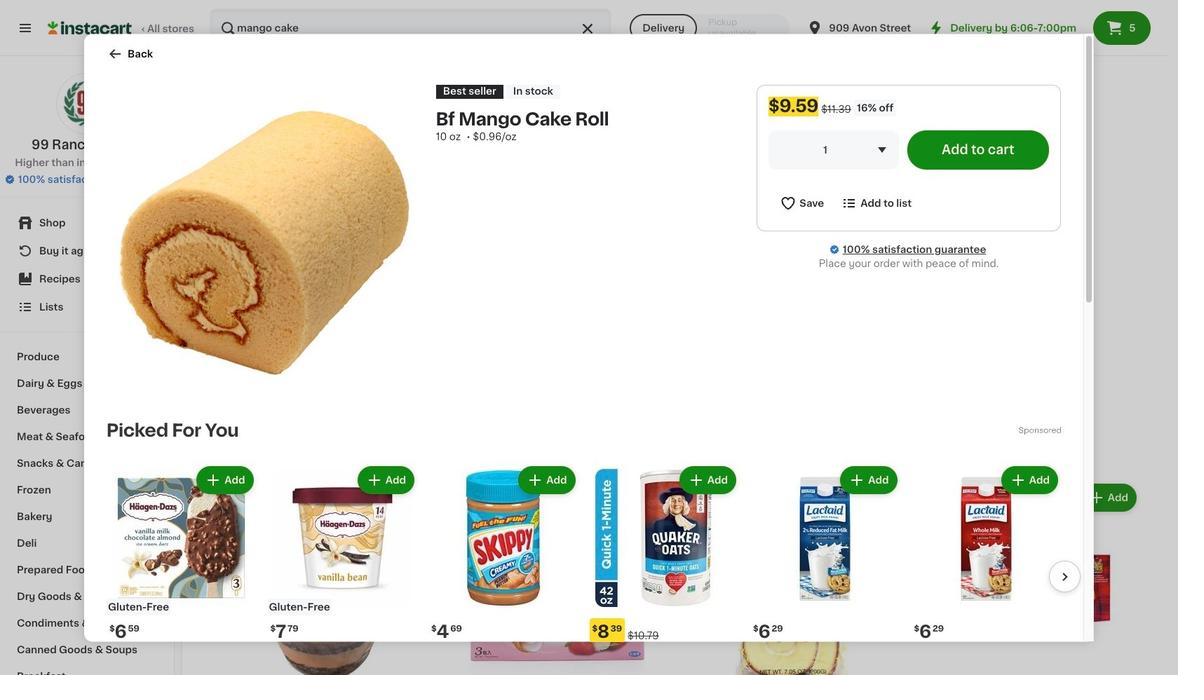 Task type: describe. For each thing, give the bounding box(es) containing it.
bf mango cake roll image
[[118, 95, 410, 387]]

$9.59 original price: $11.39 element
[[210, 356, 434, 380]]

99 ranch market logo image
[[56, 73, 118, 135]]

item carousel region
[[87, 457, 1081, 675]]



Task type: vqa. For each thing, say whether or not it's contained in the screenshot.
$8.39 ORIGINAL PRICE: $10.79 'element'
yes



Task type: locate. For each thing, give the bounding box(es) containing it.
product group
[[210, 126, 434, 408], [681, 126, 905, 408], [107, 463, 256, 675], [268, 463, 417, 675], [429, 463, 578, 675], [589, 463, 739, 675], [750, 463, 900, 671], [911, 463, 1061, 671], [210, 481, 434, 675], [446, 481, 669, 675], [681, 481, 905, 675], [916, 481, 1140, 675]]

None search field
[[210, 8, 612, 48]]

service type group
[[630, 14, 790, 42]]

$8.39 original price: $10.79 element
[[589, 618, 739, 643]]

sponsored image
[[1019, 427, 1061, 435]]

None field
[[769, 130, 899, 169]]

instacart logo image
[[48, 20, 132, 36]]



